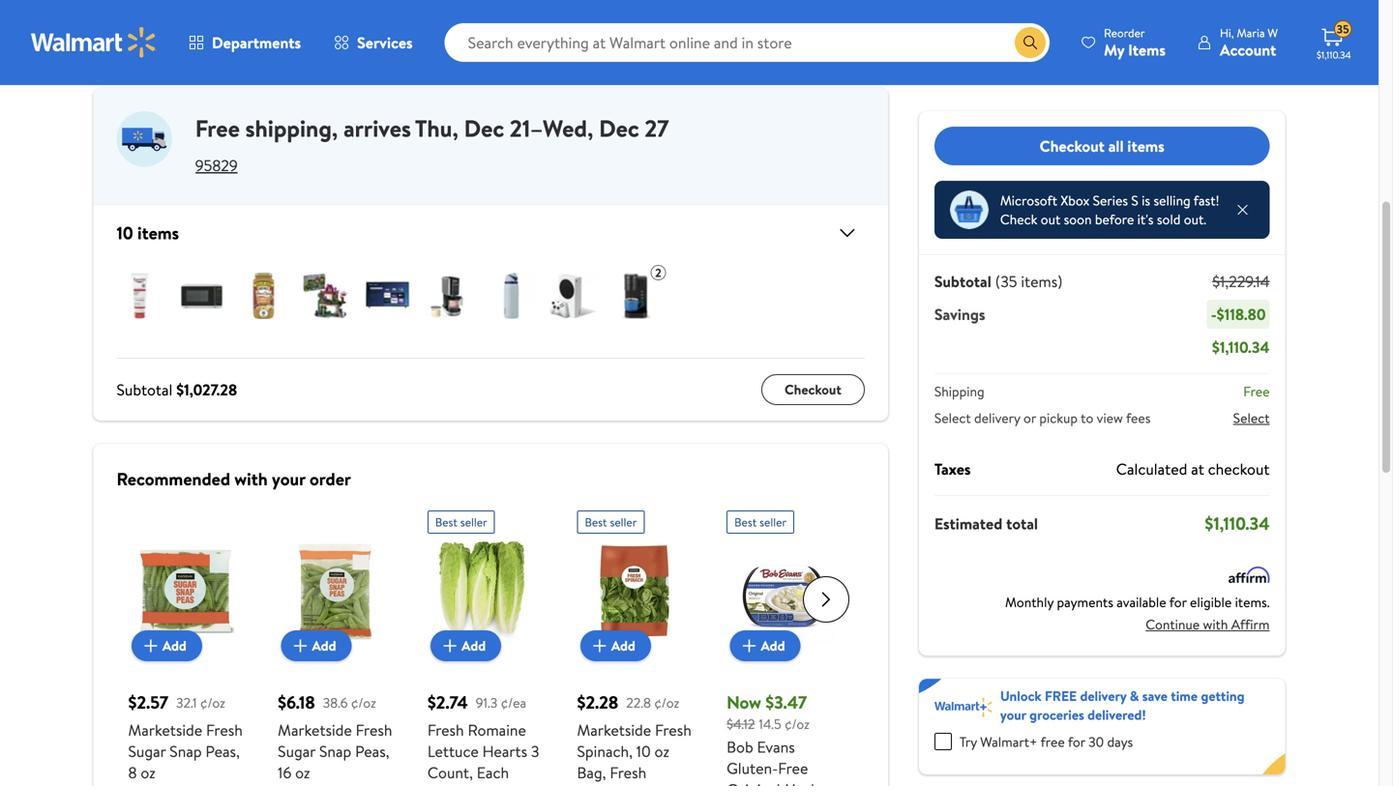 Task type: locate. For each thing, give the bounding box(es) containing it.
0 horizontal spatial marketside
[[128, 720, 202, 741]]

each
[[477, 762, 509, 784]]

walmart+
[[980, 733, 1038, 752]]

1 horizontal spatial snap
[[319, 741, 351, 762]]

oz for $6.18
[[295, 762, 310, 784]]

1 horizontal spatial dec
[[599, 112, 639, 145]]

fresh for $2.28
[[655, 720, 692, 741]]

91.3
[[476, 694, 498, 712]]

$1,110.34 down 35
[[1317, 48, 1351, 61]]

best seller for $2.28
[[585, 514, 637, 531]]

1 horizontal spatial seller
[[610, 514, 637, 531]]

add inside the now $3.47 group
[[761, 637, 785, 655]]

add to cart image up $2.28
[[588, 635, 611, 658]]

27
[[645, 112, 669, 145]]

1 add from the left
[[162, 637, 187, 655]]

2 horizontal spatial oz
[[655, 741, 670, 762]]

hi, maria w account
[[1220, 25, 1278, 60]]

add button inside the now $3.47 group
[[730, 631, 801, 662]]

5 add button from the left
[[730, 631, 801, 662]]

snap
[[170, 741, 202, 762], [319, 741, 351, 762]]

2 add from the left
[[312, 637, 336, 655]]

best for $2.74
[[435, 514, 458, 531]]

monthly payments available for eligible items. continue with affirm
[[1005, 593, 1270, 634]]

with inside monthly payments available for eligible items. continue with affirm
[[1203, 615, 1228, 634]]

1 vertical spatial delivery
[[1080, 687, 1127, 706]]

32.1
[[176, 694, 197, 712]]

best seller inside "$2.28" group
[[585, 514, 637, 531]]

is
[[1142, 191, 1151, 210]]

shipping
[[245, 112, 332, 145]]

add to cart image inside the now $3.47 group
[[738, 635, 761, 658]]

oz for $2.57
[[141, 762, 156, 784]]

1 vertical spatial items
[[137, 221, 179, 245]]

checkout button
[[761, 18, 865, 49], [761, 374, 865, 405]]

0 horizontal spatial peas,
[[206, 741, 240, 762]]

1 horizontal spatial best
[[585, 514, 607, 531]]

1 vertical spatial 10
[[636, 741, 651, 762]]

your inside unlock free delivery & save time getting your groceries delivered!
[[1000, 706, 1026, 725]]

5 add from the left
[[761, 637, 785, 655]]

subtotal left "$83.06"
[[117, 23, 173, 45]]

for left 30
[[1068, 733, 1085, 752]]

0 horizontal spatial sugar
[[128, 741, 166, 762]]

¢/oz right 32.1
[[200, 694, 225, 712]]

available
[[1117, 593, 1167, 612]]

1 horizontal spatial sugar
[[278, 741, 316, 762]]

2 vertical spatial subtotal
[[117, 379, 173, 401]]

0 horizontal spatial best seller
[[435, 514, 487, 531]]

marketside down $2.57
[[128, 720, 202, 741]]

1 sugar from the left
[[128, 741, 166, 762]]

add button up $2.28
[[580, 631, 651, 662]]

marketside inside $2.28 22.8 ¢/oz marketside fresh spinach, 10 oz bag, fresh
[[577, 720, 651, 741]]

walmart plus image
[[935, 698, 993, 718]]

8
[[128, 762, 137, 784]]

select for select delivery or pickup to view fees
[[935, 409, 971, 428]]

dec right thu,
[[464, 112, 504, 145]]

select down shipping
[[935, 409, 971, 428]]

2 marketside from the left
[[278, 720, 352, 741]]

best inside $2.74 group
[[435, 514, 458, 531]]

oz right spinach,
[[655, 741, 670, 762]]

my
[[1104, 39, 1125, 60]]

3 add button from the left
[[431, 631, 501, 662]]

Search search field
[[445, 23, 1050, 62]]

0 horizontal spatial free
[[195, 112, 240, 145]]

30
[[1089, 733, 1104, 752]]

subtotal for subtotal $83.06
[[117, 23, 173, 45]]

reorder
[[1104, 25, 1145, 41]]

add to cart image for 'add' button in the "$2.28" group
[[588, 635, 611, 658]]

add to cart image up "now"
[[738, 635, 761, 658]]

3 best seller from the left
[[735, 514, 787, 531]]

reorder my items
[[1104, 25, 1166, 60]]

oz inside $2.57 32.1 ¢/oz marketside fresh sugar snap peas, 8 oz
[[141, 762, 156, 784]]

0 horizontal spatial seller
[[460, 514, 487, 531]]

add inside "$2.28" group
[[611, 637, 636, 655]]

dec left the 27
[[599, 112, 639, 145]]

¢/oz inside $2.57 32.1 ¢/oz marketside fresh sugar snap peas, 8 oz
[[200, 694, 225, 712]]

$2.74
[[428, 691, 468, 715]]

0 horizontal spatial dec
[[464, 112, 504, 145]]

1 vertical spatial checkout
[[1040, 135, 1105, 157]]

0 vertical spatial items
[[1128, 135, 1165, 157]]

marketside inside $6.18 38.6 ¢/oz marketside fresh sugar snap peas, 16 oz
[[278, 720, 352, 741]]

add to cart image inside $6.18 "group"
[[289, 635, 312, 658]]

for up continue on the bottom of the page
[[1170, 593, 1187, 612]]

sugar inside $6.18 38.6 ¢/oz marketside fresh sugar snap peas, 16 oz
[[278, 741, 316, 762]]

(35
[[995, 271, 1017, 292]]

marketside down $6.18
[[278, 720, 352, 741]]

seller inside $2.74 group
[[460, 514, 487, 531]]

0 horizontal spatial snap
[[170, 741, 202, 762]]

4 add to cart image from the left
[[738, 635, 761, 658]]

checkout for $1,027.28
[[785, 380, 842, 399]]

2 horizontal spatial free
[[1244, 382, 1270, 401]]

2 add button from the left
[[281, 631, 352, 662]]

delivery left or
[[974, 409, 1021, 428]]

0 horizontal spatial select
[[935, 409, 971, 428]]

free inside the now $3.47 $4.12 14.5 ¢/oz bob evans gluten-free original mash
[[778, 758, 808, 779]]

peas, for $6.18
[[355, 741, 389, 762]]

¢/oz
[[200, 694, 225, 712], [351, 694, 376, 712], [654, 694, 679, 712], [785, 715, 810, 734]]

peas, for $2.57
[[206, 741, 240, 762]]

$6.18 38.6 ¢/oz marketside fresh sugar snap peas, 16 oz
[[278, 691, 392, 784]]

$1,110.34 up affirm icon
[[1205, 512, 1270, 536]]

continue
[[1146, 615, 1200, 634]]

fresh inside $2.57 32.1 ¢/oz marketside fresh sugar snap peas, 8 oz
[[206, 720, 243, 741]]

add to cart image
[[289, 635, 312, 658], [438, 635, 462, 658], [588, 635, 611, 658], [738, 635, 761, 658]]

95829 button
[[195, 155, 238, 176]]

10 right spinach,
[[636, 741, 651, 762]]

for
[[1170, 593, 1187, 612], [1068, 733, 1085, 752]]

delivery inside unlock free delivery & save time getting your groceries delivered!
[[1080, 687, 1127, 706]]

1 horizontal spatial delivery
[[1080, 687, 1127, 706]]

$2.57 32.1 ¢/oz marketside fresh sugar snap peas, 8 oz
[[128, 691, 243, 784]]

subtotal for subtotal $1,027.28
[[117, 379, 173, 401]]

2 peas, from the left
[[355, 741, 389, 762]]

seller inside "$2.28" group
[[610, 514, 637, 531]]

departments
[[212, 32, 301, 53]]

add button up '$3.47'
[[730, 631, 801, 662]]

1 select from the left
[[935, 409, 971, 428]]

$2.57 group
[[128, 503, 243, 787]]

sugar inside $2.57 32.1 ¢/oz marketside fresh sugar snap peas, 8 oz
[[128, 741, 166, 762]]

2 horizontal spatial best
[[735, 514, 757, 531]]

order
[[310, 467, 351, 492]]

your left order
[[272, 467, 305, 492]]

next slide for horizontalscrollerrecommendations list image
[[803, 577, 849, 623]]

sugar for $6.18
[[278, 741, 316, 762]]

add to cart image for 'add' button within $2.74 group
[[438, 635, 462, 658]]

$2.28 group
[[577, 503, 692, 787]]

select delivery or pickup to view fees
[[935, 409, 1151, 428]]

free for free
[[1244, 382, 1270, 401]]

add button inside $2.74 group
[[431, 631, 501, 662]]

1 vertical spatial for
[[1068, 733, 1085, 752]]

3 marketside from the left
[[577, 720, 651, 741]]

2 dec from the left
[[599, 112, 639, 145]]

items right all
[[1128, 135, 1165, 157]]

select up checkout
[[1233, 409, 1270, 428]]

hi,
[[1220, 25, 1234, 41]]

1 marketside from the left
[[128, 720, 202, 741]]

1 horizontal spatial for
[[1170, 593, 1187, 612]]

¢/oz right 38.6
[[351, 694, 376, 712]]

1 vertical spatial with
[[1203, 615, 1228, 634]]

sold
[[1157, 210, 1181, 229]]

recommended with your order
[[117, 467, 351, 492]]

0 vertical spatial checkout button
[[761, 18, 865, 49]]

add to cart image up $6.18
[[289, 635, 312, 658]]

delivery
[[974, 409, 1021, 428], [1080, 687, 1127, 706]]

1 horizontal spatial oz
[[295, 762, 310, 784]]

2 horizontal spatial seller
[[760, 514, 787, 531]]

add button up $2.74
[[431, 631, 501, 662]]

checkout inside "button"
[[1040, 135, 1105, 157]]

2 snap from the left
[[319, 741, 351, 762]]

2 best seller from the left
[[585, 514, 637, 531]]

¢/oz inside $6.18 38.6 ¢/oz marketside fresh sugar snap peas, 16 oz
[[351, 694, 376, 712]]

1 vertical spatial your
[[1000, 706, 1026, 725]]

1 seller from the left
[[460, 514, 487, 531]]

1 horizontal spatial free
[[778, 758, 808, 779]]

free down 14.5
[[778, 758, 808, 779]]

marketside
[[128, 720, 202, 741], [278, 720, 352, 741], [577, 720, 651, 741]]

for for free
[[1068, 733, 1085, 752]]

3
[[531, 741, 539, 762]]

best inside "$2.28" group
[[585, 514, 607, 531]]

4 add button from the left
[[580, 631, 651, 662]]

add for the now $3.47 group
[[761, 637, 785, 655]]

add to cart image for 'add' button inside the $6.18 "group"
[[289, 635, 312, 658]]

$1,110.34 down '$118.80'
[[1212, 337, 1270, 358]]

affirm image
[[1229, 567, 1270, 583]]

snap down 32.1
[[170, 741, 202, 762]]

2 select from the left
[[1233, 409, 1270, 428]]

10 items
[[117, 221, 179, 245]]

best seller inside $2.74 group
[[435, 514, 487, 531]]

$2.28 22.8 ¢/oz marketside fresh spinach, 10 oz bag, fresh
[[577, 691, 692, 784]]

fresh inside $6.18 38.6 ¢/oz marketside fresh sugar snap peas, 16 oz
[[356, 720, 392, 741]]

now
[[727, 691, 761, 715]]

xbox
[[1061, 191, 1090, 210]]

3 add to cart image from the left
[[588, 635, 611, 658]]

sugar down $2.57
[[128, 741, 166, 762]]

¢/oz inside $2.28 22.8 ¢/oz marketside fresh spinach, 10 oz bag, fresh
[[654, 694, 679, 712]]

1 horizontal spatial items
[[1128, 135, 1165, 157]]

snap down 38.6
[[319, 741, 351, 762]]

free up '95829' button in the top left of the page
[[195, 112, 240, 145]]

2 horizontal spatial best seller
[[735, 514, 787, 531]]

peas, inside $2.57 32.1 ¢/oz marketside fresh sugar snap peas, 8 oz
[[206, 741, 240, 762]]

account
[[1220, 39, 1276, 60]]

with right recommended
[[234, 467, 268, 492]]

items.
[[1235, 593, 1270, 612]]

2 vertical spatial free
[[778, 758, 808, 779]]

0 horizontal spatial your
[[272, 467, 305, 492]]

oz inside $6.18 38.6 ¢/oz marketside fresh sugar snap peas, 16 oz
[[295, 762, 310, 784]]

¢/oz right 14.5
[[785, 715, 810, 734]]

romaine
[[468, 720, 526, 741]]

snap inside $2.57 32.1 ¢/oz marketside fresh sugar snap peas, 8 oz
[[170, 741, 202, 762]]

1 vertical spatial checkout button
[[761, 374, 865, 405]]

3 add from the left
[[462, 637, 486, 655]]

philips 65" class 4k ultra hd roku smart tv (65pul6553/f7) (new) with addon services image
[[364, 273, 411, 319]]

peas, inside $6.18 38.6 ¢/oz marketside fresh sugar snap peas, 16 oz
[[355, 741, 389, 762]]

add for $2.74 group
[[462, 637, 486, 655]]

1 horizontal spatial best seller
[[585, 514, 637, 531]]

¢/oz for $2.28
[[654, 694, 679, 712]]

1 horizontal spatial with
[[1203, 615, 1228, 634]]

snap inside $6.18 38.6 ¢/oz marketside fresh sugar snap peas, 16 oz
[[319, 741, 351, 762]]

s
[[1131, 191, 1139, 210]]

for inside monthly payments available for eligible items. continue with affirm
[[1170, 593, 1187, 612]]

2 checkout button from the top
[[761, 374, 865, 405]]

0 vertical spatial delivery
[[974, 409, 1021, 428]]

fresh
[[206, 720, 243, 741], [356, 720, 392, 741], [428, 720, 464, 741], [655, 720, 692, 741], [610, 762, 647, 784]]

total
[[1006, 513, 1038, 535]]

1 dec from the left
[[464, 112, 504, 145]]

1 vertical spatial subtotal
[[935, 271, 992, 292]]

0 vertical spatial free
[[195, 112, 240, 145]]

1 vertical spatial free
[[1244, 382, 1270, 401]]

1 best seller from the left
[[435, 514, 487, 531]]

heinz homestyle turkey gravy value size, 18 oz jar with addon services image
[[240, 273, 287, 319]]

add button for $2.74 group
[[431, 631, 501, 662]]

free
[[195, 112, 240, 145], [1244, 382, 1270, 401], [778, 758, 808, 779]]

0 horizontal spatial for
[[1068, 733, 1085, 752]]

2 horizontal spatial marketside
[[577, 720, 651, 741]]

marketside for $6.18
[[278, 720, 352, 741]]

21–wed,
[[510, 112, 593, 145]]

0 horizontal spatial items
[[137, 221, 179, 245]]

bob
[[727, 737, 753, 758]]

your
[[272, 467, 305, 492], [1000, 706, 1026, 725]]

1 checkout button from the top
[[761, 18, 865, 49]]

free shipping , arrives thu, dec 21–wed, dec 27
[[195, 112, 669, 145]]

1 horizontal spatial select
[[1233, 409, 1270, 428]]

1 add button from the left
[[131, 631, 202, 662]]

3 seller from the left
[[760, 514, 787, 531]]

add up 22.8 on the left of page
[[611, 637, 636, 655]]

checkout all items button
[[935, 127, 1270, 165]]

$83.06
[[176, 23, 222, 45]]

add to cart image inside "$2.28" group
[[588, 635, 611, 658]]

free up the select button
[[1244, 382, 1270, 401]]

your up walmart+
[[1000, 706, 1026, 725]]

1 best from the left
[[435, 514, 458, 531]]

$1,027.28
[[176, 379, 237, 401]]

walmart image
[[31, 27, 157, 58]]

add button up 38.6
[[281, 631, 352, 662]]

0 vertical spatial subtotal
[[117, 23, 173, 45]]

services button
[[317, 19, 429, 66]]

add inside $6.18 "group"
[[312, 637, 336, 655]]

items up eucerin eczema relief body creme, 8 oz with addon services image
[[137, 221, 179, 245]]

eligible
[[1190, 593, 1232, 612]]

checkout button for $1,027.28
[[761, 374, 865, 405]]

marketside inside $2.57 32.1 ¢/oz marketside fresh sugar snap peas, 8 oz
[[128, 720, 202, 741]]

delivery left &
[[1080, 687, 1127, 706]]

add up 91.3
[[462, 637, 486, 655]]

arrives
[[344, 112, 411, 145]]

$4.12
[[727, 715, 755, 734]]

free
[[1045, 687, 1077, 706]]

1 horizontal spatial 10
[[636, 741, 651, 762]]

add for "$2.28" group
[[611, 637, 636, 655]]

peas, left count,
[[355, 741, 389, 762]]

add button inside "$2.28" group
[[580, 631, 651, 662]]

2 add to cart image from the left
[[438, 635, 462, 658]]

peas, left 16
[[206, 741, 240, 762]]

select
[[935, 409, 971, 428], [1233, 409, 1270, 428]]

2 seller from the left
[[610, 514, 637, 531]]

3 best from the left
[[735, 514, 757, 531]]

soon
[[1064, 210, 1092, 229]]

0 horizontal spatial best
[[435, 514, 458, 531]]

ninja creami, ice cream maker, 5 one-touch programs, (2) 16oz. pints with storage lids nc300 with addon services image
[[426, 273, 473, 319]]

sugar down $6.18
[[278, 741, 316, 762]]

¢/oz right 22.8 on the left of page
[[654, 694, 679, 712]]

4 add from the left
[[611, 637, 636, 655]]

fresh inside $2.74 91.3 ¢/ea fresh romaine lettuce hearts 3 count, each
[[428, 720, 464, 741]]

1 peas, from the left
[[206, 741, 240, 762]]

-
[[1211, 304, 1217, 325]]

2 vertical spatial checkout
[[785, 380, 842, 399]]

$3.47
[[766, 691, 807, 715]]

0 horizontal spatial 10
[[117, 221, 133, 245]]

oz right 16
[[295, 762, 310, 784]]

or
[[1024, 409, 1036, 428]]

¢/oz for $2.57
[[200, 694, 225, 712]]

calculated
[[1116, 459, 1188, 480]]

add button for the now $3.47 group
[[730, 631, 801, 662]]

banner
[[919, 679, 1285, 775]]

delivered!
[[1088, 706, 1146, 725]]

add up 32.1
[[162, 637, 187, 655]]

0 horizontal spatial oz
[[141, 762, 156, 784]]

&
[[1130, 687, 1139, 706]]

seller inside the now $3.47 group
[[760, 514, 787, 531]]

hearts
[[482, 741, 527, 762]]

10 up eucerin eczema relief body creme, 8 oz with addon services image
[[117, 221, 133, 245]]

1 add to cart image from the left
[[289, 635, 312, 658]]

1 horizontal spatial peas,
[[355, 741, 389, 762]]

2 vertical spatial $1,110.34
[[1205, 512, 1270, 536]]

$2.74 group
[[428, 503, 542, 787]]

add to cart image inside $2.74 group
[[438, 635, 462, 658]]

gluten-
[[727, 758, 778, 779]]

add to cart image up $2.74
[[438, 635, 462, 658]]

subtotal (35 items)
[[935, 271, 1063, 292]]

2 sugar from the left
[[278, 741, 316, 762]]

best for $2.28
[[585, 514, 607, 531]]

0 horizontal spatial with
[[234, 467, 268, 492]]

with down eligible
[[1203, 615, 1228, 634]]

add button up $2.57
[[131, 631, 202, 662]]

1 vertical spatial $1,110.34
[[1212, 337, 1270, 358]]

add up 38.6
[[312, 637, 336, 655]]

checkout
[[785, 24, 842, 43], [1040, 135, 1105, 157], [785, 380, 842, 399]]

0 vertical spatial for
[[1170, 593, 1187, 612]]

add up '$3.47'
[[761, 637, 785, 655]]

2 best from the left
[[585, 514, 607, 531]]

1 horizontal spatial marketside
[[278, 720, 352, 741]]

try
[[960, 733, 977, 752]]

oz right 8
[[141, 762, 156, 784]]

fulfillment logo image
[[117, 111, 172, 167]]

out.
[[1184, 210, 1207, 229]]

evans
[[757, 737, 795, 758]]

1 snap from the left
[[170, 741, 202, 762]]

subtotal up savings
[[935, 271, 992, 292]]

Try Walmart+ free for 30 days checkbox
[[935, 733, 952, 751]]

marketside down $2.28
[[577, 720, 651, 741]]

subtotal left $1,027.28
[[117, 379, 173, 401]]

1 horizontal spatial your
[[1000, 706, 1026, 725]]

0 vertical spatial checkout
[[785, 24, 842, 43]]

add inside $2.74 group
[[462, 637, 486, 655]]

checkout for $83.06
[[785, 24, 842, 43]]



Task type: describe. For each thing, give the bounding box(es) containing it.
$6.18
[[278, 691, 315, 715]]

affirm
[[1231, 615, 1270, 634]]

free
[[1041, 733, 1065, 752]]

close nudge image
[[1235, 202, 1251, 218]]

it's
[[1138, 210, 1154, 229]]

best inside the now $3.47 group
[[735, 514, 757, 531]]

series
[[1093, 191, 1128, 210]]

recommended
[[117, 467, 230, 492]]

16
[[278, 762, 291, 784]]

$6.18 group
[[278, 503, 393, 787]]

$1,229.14
[[1213, 271, 1270, 292]]

shipping
[[935, 382, 985, 401]]

$2.28
[[577, 691, 618, 715]]

at
[[1191, 459, 1204, 480]]

for for available
[[1170, 593, 1187, 612]]

$2.74 91.3 ¢/ea fresh romaine lettuce hearts 3 count, each
[[428, 691, 539, 784]]

thu,
[[415, 112, 459, 145]]

all
[[1109, 135, 1124, 157]]

2
[[655, 265, 662, 281]]

w
[[1268, 25, 1278, 41]]

count,
[[428, 762, 473, 784]]

departments button
[[172, 19, 317, 66]]

¢/ea
[[501, 694, 526, 712]]

try walmart+ free for 30 days
[[960, 733, 1133, 752]]

seller for $2.28
[[610, 514, 637, 531]]

22.8
[[626, 694, 651, 712]]

snap for $2.57
[[170, 741, 202, 762]]

subtotal $1,027.28
[[117, 379, 237, 401]]

lego minecraft the training grounds house building set, 21183 cave toy with addon services image
[[302, 273, 349, 319]]

best seller inside the now $3.47 group
[[735, 514, 787, 531]]

checkout all items
[[1040, 135, 1165, 157]]

snap for $6.18
[[319, 741, 351, 762]]

35
[[1337, 21, 1349, 37]]

add to cart image
[[139, 635, 162, 658]]

14.5
[[759, 715, 781, 734]]

select button
[[1233, 409, 1270, 428]]

services
[[357, 32, 413, 53]]

fast!
[[1194, 191, 1220, 210]]

fresh for $6.18
[[356, 720, 392, 741]]

items)
[[1021, 271, 1063, 292]]

2 button
[[93, 250, 888, 358]]

estimated
[[935, 513, 1003, 535]]

marketside for $2.57
[[128, 720, 202, 741]]

mainstays 0.7 cu. ft. countertop microwave oven, 700 watts, white, new with addon services image
[[179, 273, 225, 319]]

less than x qty image
[[950, 191, 989, 229]]

selling
[[1154, 191, 1191, 210]]

0 horizontal spatial delivery
[[974, 409, 1021, 428]]

lettuce
[[428, 741, 479, 762]]

free for free shipping , arrives thu, dec 21–wed, dec 27
[[195, 112, 240, 145]]

spinach,
[[577, 741, 633, 762]]

subtotal $83.06
[[117, 23, 222, 45]]

¢/oz for $6.18
[[351, 694, 376, 712]]

items inside "button"
[[1128, 135, 1165, 157]]

monthly
[[1005, 593, 1054, 612]]

check
[[1000, 210, 1038, 229]]

add to cart image for 'add' button inside the now $3.47 group
[[738, 635, 761, 658]]

microsoft xbox series s is selling fast! check out soon before it's sold out.
[[1000, 191, 1220, 229]]

checkout button for $83.06
[[761, 18, 865, 49]]

now $3.47 $4.12 14.5 ¢/oz bob evans gluten-free original mash
[[727, 691, 841, 787]]

before
[[1095, 210, 1134, 229]]

add inside $2.57 group
[[162, 637, 187, 655]]

best seller for $2.74
[[435, 514, 487, 531]]

fresh for $2.57
[[206, 720, 243, 741]]

unlock
[[1000, 687, 1042, 706]]

view all items image
[[828, 222, 859, 245]]

Walmart Site-Wide search field
[[445, 23, 1050, 62]]

add button inside $6.18 "group"
[[281, 631, 352, 662]]

time
[[1171, 687, 1198, 706]]

groceries
[[1030, 706, 1084, 725]]

0 vertical spatial with
[[234, 467, 268, 492]]

bag,
[[577, 762, 606, 784]]

0 vertical spatial your
[[272, 467, 305, 492]]

0 vertical spatial $1,110.34
[[1317, 48, 1351, 61]]

select for the select button
[[1233, 409, 1270, 428]]

now $3.47 group
[[727, 503, 842, 787]]

continue with affirm link
[[1146, 610, 1270, 641]]

to
[[1081, 409, 1094, 428]]

add button inside $2.57 group
[[131, 631, 202, 662]]

payments
[[1057, 593, 1114, 612]]

maria
[[1237, 25, 1265, 41]]

calculated at checkout
[[1116, 459, 1270, 480]]

10 inside $2.28 22.8 ¢/oz marketside fresh spinach, 10 oz bag, fresh
[[636, 741, 651, 762]]

pickup
[[1040, 409, 1078, 428]]

0 vertical spatial 10
[[117, 221, 133, 245]]

unlock free delivery & save time getting your groceries delivered!
[[1000, 687, 1245, 725]]

keurig k-express essentials single serve k-cup pod coffee maker, black quantity 2 with addon services image
[[612, 273, 658, 319]]

sugar for $2.57
[[128, 741, 166, 762]]

days
[[1107, 733, 1133, 752]]

items
[[1128, 39, 1166, 60]]

eucerin eczema relief body creme, 8 oz with addon services image
[[117, 273, 163, 319]]

search icon image
[[1023, 35, 1038, 50]]

¢/oz inside the now $3.47 $4.12 14.5 ¢/oz bob evans gluten-free original mash
[[785, 715, 810, 734]]

fees
[[1126, 409, 1151, 428]]

seller for $2.74
[[460, 514, 487, 531]]

$2.57
[[128, 691, 168, 715]]

marketside for $2.28
[[577, 720, 651, 741]]

oz inside $2.28 22.8 ¢/oz marketside fresh spinach, 10 oz bag, fresh
[[655, 741, 670, 762]]

add button for "$2.28" group
[[580, 631, 651, 662]]

getting
[[1201, 687, 1245, 706]]

owala freesip stainless steel water bottle, 32oz blue with addon services image
[[488, 273, 535, 319]]

free shipping, arrives thu, dec 21 to wed, dec 27 95829 element
[[93, 88, 888, 189]]

,
[[332, 112, 338, 145]]

microsoft
[[1000, 191, 1058, 210]]

microsoft xbox series s with addon services image
[[550, 273, 597, 319]]

38.6
[[323, 694, 348, 712]]

banner containing unlock free delivery & save time getting your groceries delivered!
[[919, 679, 1285, 775]]

checkout
[[1208, 459, 1270, 480]]

subtotal for subtotal (35 items)
[[935, 271, 992, 292]]

savings
[[935, 304, 985, 325]]

estimated total
[[935, 513, 1038, 535]]



Task type: vqa. For each thing, say whether or not it's contained in the screenshot.
5
no



